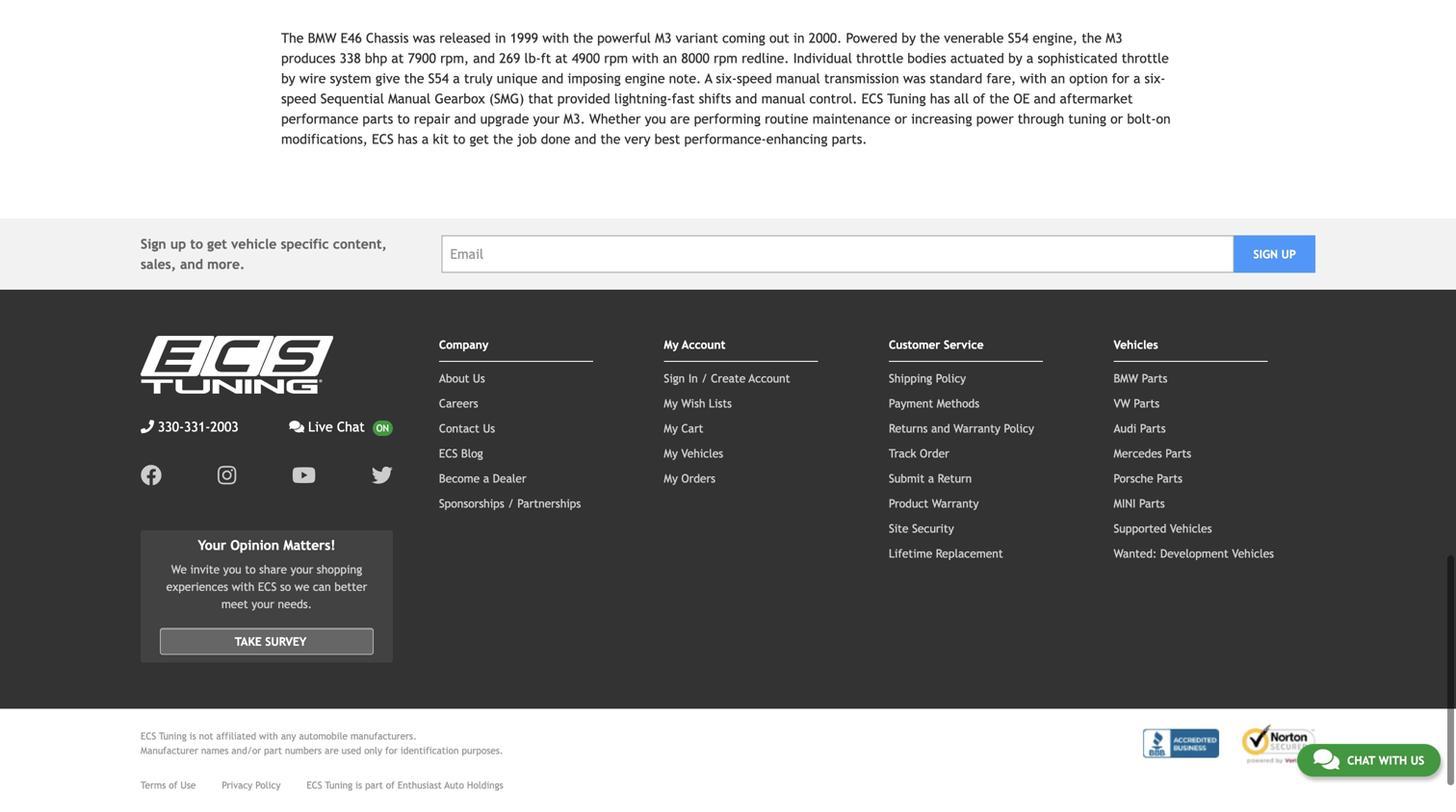 Task type: describe. For each thing, give the bounding box(es) containing it.
0 horizontal spatial by
[[281, 71, 296, 86]]

policy for privacy policy
[[256, 780, 281, 792]]

facebook logo image
[[141, 465, 162, 486]]

truly
[[464, 71, 493, 86]]

comments image
[[289, 420, 305, 434]]

enthusiast auto holdings link
[[398, 779, 504, 793]]

your
[[198, 538, 226, 553]]

sequential
[[321, 91, 384, 106]]

customer
[[889, 338, 941, 351]]

company
[[439, 338, 489, 351]]

increasing
[[912, 111, 973, 127]]

site security link
[[889, 522, 954, 536]]

0 horizontal spatial /
[[508, 497, 514, 510]]

instagram logo image
[[218, 465, 236, 486]]

sign for sign in / create account
[[664, 372, 685, 385]]

oe
[[1014, 91, 1030, 106]]

338
[[340, 50, 361, 66]]

0 horizontal spatial your
[[252, 598, 274, 611]]

your inside the bmw e46 chassis was released in 1999 with the powerful m3 variant coming out in 2000. powered by the venerable s54 engine, the m3 produces 338 bhp at 7900 rpm, and 269 lb-ft at 4900 rpm with an 8000 rpm redline. individual throttle bodies actuated by a sophisticated throttle by wire system give the s54 a truly unique and imposing engine note. a six-speed manual transmission was standard fare, with an option for a six- speed sequential manual gearbox (smg) that provided lightning-fast shifts and manual control. ecs tuning has all of the oe and aftermarket performance parts to repair and upgrade your m3. whether you are performing routine maintenance or increasing power through tuning or bolt-on modifications, ecs has a kit to get the job done and the very best performance-enhancing parts.
[[533, 111, 560, 127]]

policy for shipping policy
[[936, 372, 966, 385]]

is for not
[[190, 731, 196, 742]]

numbers
[[285, 746, 322, 757]]

2 at from the left
[[556, 50, 568, 66]]

lifetime replacement
[[889, 547, 1004, 561]]

terms of use link
[[141, 779, 196, 793]]

control.
[[810, 91, 858, 106]]

ecs tuning is not affiliated with any automobile manufacturers. manufacturer names and/or part numbers are used only for identification purposes.
[[141, 731, 503, 757]]

become
[[439, 472, 480, 485]]

unique
[[497, 71, 538, 86]]

with right comments image
[[1379, 754, 1408, 768]]

needs.
[[278, 598, 312, 611]]

and down ft
[[542, 71, 564, 86]]

my for my cart
[[664, 422, 678, 435]]

ecs left blog
[[439, 447, 458, 460]]

ecs down transmission
[[862, 91, 884, 106]]

powerful
[[597, 30, 651, 46]]

1 horizontal spatial speed
[[737, 71, 772, 86]]

with inside ecs tuning is not affiliated with any automobile manufacturers. manufacturer names and/or part numbers are used only for identification purposes.
[[259, 731, 278, 742]]

fast
[[672, 91, 695, 106]]

produces
[[281, 50, 336, 66]]

vehicles up wanted: development vehicles link
[[1171, 522, 1213, 536]]

orders
[[682, 472, 716, 485]]

actuated
[[951, 50, 1005, 66]]

opinion
[[230, 538, 279, 553]]

1 vertical spatial manual
[[762, 91, 806, 106]]

auto
[[445, 780, 464, 792]]

routine
[[765, 111, 809, 127]]

7900
[[408, 50, 436, 66]]

2 in from the left
[[794, 30, 805, 46]]

wanted: development vehicles link
[[1114, 547, 1275, 561]]

are inside ecs tuning is not affiliated with any automobile manufacturers. manufacturer names and/or part numbers are used only for identification purposes.
[[325, 746, 339, 757]]

2 m3 from the left
[[1106, 30, 1123, 46]]

development
[[1161, 547, 1229, 561]]

vehicles right development
[[1233, 547, 1275, 561]]

returns
[[889, 422, 928, 435]]

0 vertical spatial account
[[682, 338, 726, 351]]

a
[[705, 71, 712, 86]]

mercedes parts
[[1114, 447, 1192, 460]]

not
[[199, 731, 213, 742]]

meet
[[221, 598, 248, 611]]

0 vertical spatial warranty
[[954, 422, 1001, 435]]

the down upgrade
[[493, 131, 513, 147]]

2 or from the left
[[1111, 111, 1124, 127]]

payment methods
[[889, 397, 980, 410]]

the
[[281, 30, 304, 46]]

site
[[889, 522, 909, 536]]

use
[[180, 780, 196, 792]]

about us link
[[439, 372, 485, 385]]

only
[[364, 746, 382, 757]]

0 horizontal spatial has
[[398, 131, 418, 147]]

to down manual
[[397, 111, 410, 127]]

maintenance
[[813, 111, 891, 127]]

live chat
[[308, 419, 365, 435]]

note.
[[669, 71, 702, 86]]

with up 'engine'
[[632, 50, 659, 66]]

affiliated
[[216, 731, 256, 742]]

aftermarket
[[1060, 91, 1133, 106]]

we
[[171, 563, 187, 577]]

upgrade
[[480, 111, 529, 127]]

my for my orders
[[664, 472, 678, 485]]

standard
[[930, 71, 983, 86]]

and down 'gearbox'
[[454, 111, 476, 127]]

my cart
[[664, 422, 704, 435]]

0 horizontal spatial speed
[[281, 91, 317, 106]]

sign for sign up to get vehicle specific content, sales, and more.
[[141, 236, 166, 252]]

privacy policy link
[[222, 779, 281, 793]]

and up through
[[1034, 91, 1056, 106]]

for inside the bmw e46 chassis was released in 1999 with the powerful m3 variant coming out in 2000. powered by the venerable s54 engine, the m3 produces 338 bhp at 7900 rpm, and 269 lb-ft at 4900 rpm with an 8000 rpm redline. individual throttle bodies actuated by a sophisticated throttle by wire system give the s54 a truly unique and imposing engine note. a six-speed manual transmission was standard fare, with an option for a six- speed sequential manual gearbox (smg) that provided lightning-fast shifts and manual control. ecs tuning has all of the oe and aftermarket performance parts to repair and upgrade your m3. whether you are performing routine maintenance or increasing power through tuning or bolt-on modifications, ecs has a kit to get the job done and the very best performance-enhancing parts.
[[1112, 71, 1130, 86]]

2 rpm from the left
[[714, 50, 738, 66]]

1 horizontal spatial your
[[291, 563, 313, 577]]

the up manual
[[404, 71, 424, 86]]

tuning for ecs tuning is not affiliated with any automobile manufacturers. manufacturer names and/or part numbers are used only for identification purposes.
[[159, 731, 187, 742]]

0 vertical spatial an
[[663, 50, 678, 66]]

about
[[439, 372, 470, 385]]

parts for mini parts
[[1140, 497, 1165, 510]]

individual
[[794, 50, 853, 66]]

careers link
[[439, 397, 479, 410]]

and inside sign up to get vehicle specific content, sales, and more.
[[180, 257, 203, 272]]

1 horizontal spatial account
[[749, 372, 791, 385]]

and down the m3.
[[575, 131, 597, 147]]

1 vertical spatial by
[[1009, 50, 1023, 66]]

partnerships
[[518, 497, 581, 510]]

porsche parts link
[[1114, 472, 1183, 485]]

that
[[528, 91, 554, 106]]

job
[[517, 131, 537, 147]]

my vehicles link
[[664, 447, 724, 460]]

a left dealer
[[483, 472, 490, 485]]

1 horizontal spatial has
[[930, 91, 950, 106]]

up for sign up to get vehicle specific content, sales, and more.
[[170, 236, 186, 252]]

take survey link
[[160, 629, 374, 656]]

in
[[689, 372, 698, 385]]

return
[[938, 472, 972, 485]]

parts.
[[832, 131, 868, 147]]

option
[[1070, 71, 1108, 86]]

phone image
[[141, 420, 154, 434]]

replacement
[[936, 547, 1004, 561]]

matters!
[[283, 538, 336, 553]]

parts for audi parts
[[1141, 422, 1166, 435]]

the down fare,
[[990, 91, 1010, 106]]

vw parts link
[[1114, 397, 1160, 410]]

1 throttle from the left
[[857, 50, 904, 66]]

ecs down parts at the left of page
[[372, 131, 394, 147]]

experiences
[[166, 581, 228, 594]]

and/or
[[232, 746, 261, 757]]

and up order
[[932, 422, 951, 435]]

with up oe in the right top of the page
[[1021, 71, 1047, 86]]

my vehicles
[[664, 447, 724, 460]]

get inside the bmw e46 chassis was released in 1999 with the powerful m3 variant coming out in 2000. powered by the venerable s54 engine, the m3 produces 338 bhp at 7900 rpm, and 269 lb-ft at 4900 rpm with an 8000 rpm redline. individual throttle bodies actuated by a sophisticated throttle by wire system give the s54 a truly unique and imposing engine note. a six-speed manual transmission was standard fare, with an option for a six- speed sequential manual gearbox (smg) that provided lightning-fast shifts and manual control. ecs tuning has all of the oe and aftermarket performance parts to repair and upgrade your m3. whether you are performing routine maintenance or increasing power through tuning or bolt-on modifications, ecs has a kit to get the job done and the very best performance-enhancing parts.
[[470, 131, 489, 147]]

privacy
[[222, 780, 253, 792]]

service
[[944, 338, 984, 351]]

tuning for ecs tuning is part of enthusiast auto holdings
[[325, 780, 353, 792]]

tuning
[[1069, 111, 1107, 127]]

order
[[920, 447, 950, 460]]

my for my vehicles
[[664, 447, 678, 460]]

2 vertical spatial us
[[1411, 754, 1425, 768]]

dealer
[[493, 472, 527, 485]]

security
[[912, 522, 954, 536]]

invite
[[190, 563, 220, 577]]

vehicles up the bmw parts
[[1114, 338, 1159, 351]]

you inside the bmw e46 chassis was released in 1999 with the powerful m3 variant coming out in 2000. powered by the venerable s54 engine, the m3 produces 338 bhp at 7900 rpm, and 269 lb-ft at 4900 rpm with an 8000 rpm redline. individual throttle bodies actuated by a sophisticated throttle by wire system give the s54 a truly unique and imposing engine note. a six-speed manual transmission was standard fare, with an option for a six- speed sequential manual gearbox (smg) that provided lightning-fast shifts and manual control. ecs tuning has all of the oe and aftermarket performance parts to repair and upgrade your m3. whether you are performing routine maintenance or increasing power through tuning or bolt-on modifications, ecs has a kit to get the job done and the very best performance-enhancing parts.
[[645, 111, 666, 127]]

supported vehicles link
[[1114, 522, 1213, 536]]

holdings
[[467, 780, 504, 792]]

1 vertical spatial part
[[365, 780, 383, 792]]

lifetime replacement link
[[889, 547, 1004, 561]]

parts
[[363, 111, 393, 127]]

manufacturers.
[[351, 731, 417, 742]]

your opinion matters!
[[198, 538, 336, 553]]

of inside the bmw e46 chassis was released in 1999 with the powerful m3 variant coming out in 2000. powered by the venerable s54 engine, the m3 produces 338 bhp at 7900 rpm, and 269 lb-ft at 4900 rpm with an 8000 rpm redline. individual throttle bodies actuated by a sophisticated throttle by wire system give the s54 a truly unique and imposing engine note. a six-speed manual transmission was standard fare, with an option for a six- speed sequential manual gearbox (smg) that provided lightning-fast shifts and manual control. ecs tuning has all of the oe and aftermarket performance parts to repair and upgrade your m3. whether you are performing routine maintenance or increasing power through tuning or bolt-on modifications, ecs has a kit to get the job done and the very best performance-enhancing parts.
[[974, 91, 986, 106]]



Task type: vqa. For each thing, say whether or not it's contained in the screenshot.
Parts for Mercedes Parts
yes



Task type: locate. For each thing, give the bounding box(es) containing it.
0 vertical spatial you
[[645, 111, 666, 127]]

ecs
[[862, 91, 884, 106], [372, 131, 394, 147], [439, 447, 458, 460], [258, 581, 277, 594], [141, 731, 156, 742], [307, 780, 322, 792]]

1 horizontal spatial s54
[[1008, 30, 1029, 46]]

you inside we invite you to share your shopping experiences with ecs so we can better meet your needs.
[[223, 563, 242, 577]]

0 horizontal spatial chat
[[337, 419, 365, 435]]

to inside we invite you to share your shopping experiences with ecs so we can better meet your needs.
[[245, 563, 256, 577]]

0 horizontal spatial are
[[325, 746, 339, 757]]

0 vertical spatial manual
[[776, 71, 821, 86]]

us right comments image
[[1411, 754, 1425, 768]]

0 vertical spatial for
[[1112, 71, 1130, 86]]

1 horizontal spatial rpm
[[714, 50, 738, 66]]

1 vertical spatial warranty
[[932, 497, 979, 510]]

at
[[392, 50, 404, 66], [556, 50, 568, 66]]

2 vertical spatial your
[[252, 598, 274, 611]]

sign in / create account link
[[664, 372, 791, 385]]

0 horizontal spatial sign
[[141, 236, 166, 252]]

1 horizontal spatial part
[[365, 780, 383, 792]]

s54 down the rpm,
[[428, 71, 449, 86]]

bmw inside the bmw e46 chassis was released in 1999 with the powerful m3 variant coming out in 2000. powered by the venerable s54 engine, the m3 produces 338 bhp at 7900 rpm, and 269 lb-ft at 4900 rpm with an 8000 rpm redline. individual throttle bodies actuated by a sophisticated throttle by wire system give the s54 a truly unique and imposing engine note. a six-speed manual transmission was standard fare, with an option for a six- speed sequential manual gearbox (smg) that provided lightning-fast shifts and manual control. ecs tuning has all of the oe and aftermarket performance parts to repair and upgrade your m3. whether you are performing routine maintenance or increasing power through tuning or bolt-on modifications, ecs has a kit to get the job done and the very best performance-enhancing parts.
[[308, 30, 337, 46]]

1 horizontal spatial you
[[645, 111, 666, 127]]

sign up
[[1254, 247, 1297, 261]]

2 horizontal spatial of
[[974, 91, 986, 106]]

bmw up vw
[[1114, 372, 1139, 385]]

returns and warranty policy link
[[889, 422, 1035, 435]]

in
[[495, 30, 506, 46], [794, 30, 805, 46]]

Email email field
[[442, 235, 1234, 273]]

rpm,
[[440, 50, 469, 66]]

1 horizontal spatial chat
[[1348, 754, 1376, 768]]

my for my wish lists
[[664, 397, 678, 410]]

up for sign up
[[1282, 247, 1297, 261]]

0 vertical spatial chat
[[337, 419, 365, 435]]

best
[[655, 131, 680, 147]]

0 vertical spatial speed
[[737, 71, 772, 86]]

up inside sign up to get vehicle specific content, sales, and more.
[[170, 236, 186, 252]]

audi parts
[[1114, 422, 1166, 435]]

audi parts link
[[1114, 422, 1166, 435]]

0 vertical spatial was
[[413, 30, 436, 46]]

0 horizontal spatial six-
[[716, 71, 737, 86]]

out
[[770, 30, 790, 46]]

0 vertical spatial has
[[930, 91, 950, 106]]

shipping policy link
[[889, 372, 966, 385]]

0 vertical spatial part
[[264, 746, 282, 757]]

power
[[977, 111, 1014, 127]]

0 horizontal spatial m3
[[655, 30, 672, 46]]

manual
[[388, 91, 431, 106]]

sign inside button
[[1254, 247, 1279, 261]]

payment
[[889, 397, 934, 410]]

throttle up bolt-
[[1122, 50, 1169, 66]]

a up bolt-
[[1134, 71, 1141, 86]]

kit
[[433, 131, 449, 147]]

at right bhp
[[392, 50, 404, 66]]

a left return at right
[[929, 472, 935, 485]]

or left bolt-
[[1111, 111, 1124, 127]]

m3 left variant at the left top of page
[[655, 30, 672, 46]]

1 horizontal spatial an
[[1051, 71, 1066, 86]]

comments image
[[1314, 749, 1340, 772]]

0 horizontal spatial at
[[392, 50, 404, 66]]

2 my from the top
[[664, 397, 678, 410]]

0 horizontal spatial tuning
[[159, 731, 187, 742]]

sign for sign up
[[1254, 247, 1279, 261]]

my down my cart link
[[664, 447, 678, 460]]

transmission
[[825, 71, 900, 86]]

live chat link
[[289, 417, 393, 437]]

you up best
[[645, 111, 666, 127]]

to left vehicle
[[190, 236, 203, 252]]

my cart link
[[664, 422, 704, 435]]

system
[[330, 71, 372, 86]]

/ right in
[[702, 372, 708, 385]]

part down only
[[365, 780, 383, 792]]

are inside the bmw e46 chassis was released in 1999 with the powerful m3 variant coming out in 2000. powered by the venerable s54 engine, the m3 produces 338 bhp at 7900 rpm, and 269 lb-ft at 4900 rpm with an 8000 rpm redline. individual throttle bodies actuated by a sophisticated throttle by wire system give the s54 a truly unique and imposing engine note. a six-speed manual transmission was standard fare, with an option for a six- speed sequential manual gearbox (smg) that provided lightning-fast shifts and manual control. ecs tuning has all of the oe and aftermarket performance parts to repair and upgrade your m3. whether you are performing routine maintenance or increasing power through tuning or bolt-on modifications, ecs has a kit to get the job done and the very best performance-enhancing parts.
[[671, 111, 690, 127]]

lists
[[709, 397, 732, 410]]

1 horizontal spatial was
[[904, 71, 926, 86]]

0 horizontal spatial get
[[207, 236, 227, 252]]

give
[[376, 71, 400, 86]]

0 vertical spatial s54
[[1008, 30, 1029, 46]]

is down used
[[356, 780, 362, 792]]

parts for mercedes parts
[[1166, 447, 1192, 460]]

the bmw e46 chassis was released in 1999 with the powerful m3 variant coming out in 2000. powered by the venerable s54 engine, the m3 produces 338 bhp at 7900 rpm, and 269 lb-ft at 4900 rpm with an 8000 rpm redline. individual throttle bodies actuated by a sophisticated throttle by wire system give the s54 a truly unique and imposing engine note. a six-speed manual transmission was standard fare, with an option for a six- speed sequential manual gearbox (smg) that provided lightning-fast shifts and manual control. ecs tuning has all of the oe and aftermarket performance parts to repair and upgrade your m3. whether you are performing routine maintenance or increasing power through tuning or bolt-on modifications, ecs has a kit to get the job done and the very best performance-enhancing parts.
[[281, 30, 1171, 147]]

parts right vw
[[1134, 397, 1160, 410]]

cart
[[682, 422, 704, 435]]

mini parts
[[1114, 497, 1165, 510]]

product
[[889, 497, 929, 510]]

1 vertical spatial account
[[749, 372, 791, 385]]

your up we
[[291, 563, 313, 577]]

4 my from the top
[[664, 447, 678, 460]]

1 horizontal spatial are
[[671, 111, 690, 127]]

a down the rpm,
[[453, 71, 460, 86]]

1 horizontal spatial six-
[[1145, 71, 1166, 86]]

parts up mercedes parts
[[1141, 422, 1166, 435]]

1 at from the left
[[392, 50, 404, 66]]

parts down porsche parts link
[[1140, 497, 1165, 510]]

take
[[235, 635, 262, 649]]

bodies
[[908, 50, 947, 66]]

1 vertical spatial an
[[1051, 71, 1066, 86]]

/ down dealer
[[508, 497, 514, 510]]

0 vertical spatial bmw
[[308, 30, 337, 46]]

by up fare,
[[1009, 50, 1023, 66]]

0 vertical spatial by
[[902, 30, 916, 46]]

up inside sign up button
[[1282, 247, 1297, 261]]

rpm down the coming
[[714, 50, 738, 66]]

s54 left engine,
[[1008, 30, 1029, 46]]

bmw
[[308, 30, 337, 46], [1114, 372, 1139, 385]]

has up increasing
[[930, 91, 950, 106]]

by up bodies
[[902, 30, 916, 46]]

2 horizontal spatial by
[[1009, 50, 1023, 66]]

for up aftermarket
[[1112, 71, 1130, 86]]

0 horizontal spatial you
[[223, 563, 242, 577]]

and
[[473, 50, 495, 66], [542, 71, 564, 86], [736, 91, 758, 106], [1034, 91, 1056, 106], [454, 111, 476, 127], [575, 131, 597, 147], [180, 257, 203, 272], [932, 422, 951, 435]]

1 horizontal spatial for
[[1112, 71, 1130, 86]]

1 horizontal spatial m3
[[1106, 30, 1123, 46]]

0 horizontal spatial of
[[169, 780, 178, 792]]

2 horizontal spatial your
[[533, 111, 560, 127]]

terms of use
[[141, 780, 196, 792]]

1 horizontal spatial by
[[902, 30, 916, 46]]

the up sophisticated
[[1082, 30, 1102, 46]]

parts for porsche parts
[[1157, 472, 1183, 485]]

my
[[664, 338, 679, 351], [664, 397, 678, 410], [664, 422, 678, 435], [664, 447, 678, 460], [664, 472, 678, 485]]

parts up porsche parts link
[[1166, 447, 1192, 460]]

2000.
[[809, 30, 842, 46]]

e46
[[341, 30, 362, 46]]

us for about us
[[473, 372, 485, 385]]

sign in / create account
[[664, 372, 791, 385]]

1 vertical spatial for
[[385, 746, 398, 757]]

us right the contact
[[483, 422, 495, 435]]

engine,
[[1033, 30, 1078, 46]]

an up note.
[[663, 50, 678, 66]]

1 vertical spatial /
[[508, 497, 514, 510]]

1 vertical spatial is
[[356, 780, 362, 792]]

1 horizontal spatial is
[[356, 780, 362, 792]]

parts down mercedes parts
[[1157, 472, 1183, 485]]

with left any
[[259, 731, 278, 742]]

manual down individual
[[776, 71, 821, 86]]

site security
[[889, 522, 954, 536]]

a down engine,
[[1027, 50, 1034, 66]]

0 horizontal spatial bmw
[[308, 30, 337, 46]]

can
[[313, 581, 331, 594]]

rpm
[[604, 50, 628, 66], [714, 50, 738, 66]]

warranty down return at right
[[932, 497, 979, 510]]

1 vertical spatial policy
[[1004, 422, 1035, 435]]

an down sophisticated
[[1051, 71, 1066, 86]]

bmw up the produces
[[308, 30, 337, 46]]

1 vertical spatial s54
[[428, 71, 449, 86]]

your right 'meet' at the left of the page
[[252, 598, 274, 611]]

331-
[[184, 419, 210, 435]]

0 horizontal spatial throttle
[[857, 50, 904, 66]]

very
[[625, 131, 651, 147]]

rpm down powerful
[[604, 50, 628, 66]]

0 horizontal spatial for
[[385, 746, 398, 757]]

the down whether
[[601, 131, 621, 147]]

a
[[1027, 50, 1034, 66], [453, 71, 460, 86], [1134, 71, 1141, 86], [422, 131, 429, 147], [483, 472, 490, 485], [929, 472, 935, 485]]

get up more.
[[207, 236, 227, 252]]

share
[[259, 563, 287, 577]]

parts for bmw parts
[[1142, 372, 1168, 385]]

for inside ecs tuning is not affiliated with any automobile manufacturers. manufacturer names and/or part numbers are used only for identification purposes.
[[385, 746, 398, 757]]

is inside ecs tuning is not affiliated with any automobile manufacturers. manufacturer names and/or part numbers are used only for identification purposes.
[[190, 731, 196, 742]]

1 six- from the left
[[716, 71, 737, 86]]

bhp
[[365, 50, 387, 66]]

wish
[[682, 397, 706, 410]]

2 vertical spatial tuning
[[325, 780, 353, 792]]

0 vertical spatial are
[[671, 111, 690, 127]]

0 vertical spatial tuning
[[888, 91, 926, 106]]

1 horizontal spatial at
[[556, 50, 568, 66]]

we
[[295, 581, 310, 594]]

to left share
[[245, 563, 256, 577]]

0 horizontal spatial s54
[[428, 71, 449, 86]]

0 horizontal spatial account
[[682, 338, 726, 351]]

done
[[541, 131, 571, 147]]

1 horizontal spatial tuning
[[325, 780, 353, 792]]

ecs inside we invite you to share your shopping experiences with ecs so we can better meet your needs.
[[258, 581, 277, 594]]

0 horizontal spatial is
[[190, 731, 196, 742]]

1 vertical spatial chat
[[1348, 754, 1376, 768]]

are down the "fast"
[[671, 111, 690, 127]]

performance
[[281, 111, 359, 127]]

1 my from the top
[[664, 338, 679, 351]]

get down upgrade
[[470, 131, 489, 147]]

speed down redline.
[[737, 71, 772, 86]]

chat right comments image
[[1348, 754, 1376, 768]]

sponsorships
[[439, 497, 505, 510]]

ecs inside ecs tuning is not affiliated with any automobile manufacturers. manufacturer names and/or part numbers are used only for identification purposes.
[[141, 731, 156, 742]]

1 vertical spatial speed
[[281, 91, 317, 106]]

1 vertical spatial get
[[207, 236, 227, 252]]

1 vertical spatial you
[[223, 563, 242, 577]]

1 horizontal spatial or
[[1111, 111, 1124, 127]]

account right create
[[749, 372, 791, 385]]

1 or from the left
[[895, 111, 908, 127]]

us for contact us
[[483, 422, 495, 435]]

us right about
[[473, 372, 485, 385]]

ecs left "so"
[[258, 581, 277, 594]]

enthusiast
[[398, 780, 442, 792]]

tuning inside the bmw e46 chassis was released in 1999 with the powerful m3 variant coming out in 2000. powered by the venerable s54 engine, the m3 produces 338 bhp at 7900 rpm, and 269 lb-ft at 4900 rpm with an 8000 rpm redline. individual throttle bodies actuated by a sophisticated throttle by wire system give the s54 a truly unique and imposing engine note. a six-speed manual transmission was standard fare, with an option for a six- speed sequential manual gearbox (smg) that provided lightning-fast shifts and manual control. ecs tuning has all of the oe and aftermarket performance parts to repair and upgrade your m3. whether you are performing routine maintenance or increasing power through tuning or bolt-on modifications, ecs has a kit to get the job done and the very best performance-enhancing parts.
[[888, 91, 926, 106]]

an
[[663, 50, 678, 66], [1051, 71, 1066, 86]]

1 horizontal spatial sign
[[664, 372, 685, 385]]

and up truly
[[473, 50, 495, 66]]

0 vertical spatial get
[[470, 131, 489, 147]]

0 vertical spatial policy
[[936, 372, 966, 385]]

submit a return link
[[889, 472, 972, 485]]

1 vertical spatial was
[[904, 71, 926, 86]]

chat right live
[[337, 419, 365, 435]]

2 horizontal spatial tuning
[[888, 91, 926, 106]]

330-331-2003 link
[[141, 417, 239, 437]]

of left enthusiast
[[386, 780, 395, 792]]

track
[[889, 447, 917, 460]]

audi
[[1114, 422, 1137, 435]]

is for part
[[356, 780, 362, 792]]

0 horizontal spatial was
[[413, 30, 436, 46]]

bmw parts
[[1114, 372, 1168, 385]]

was up 7900
[[413, 30, 436, 46]]

get inside sign up to get vehicle specific content, sales, and more.
[[207, 236, 227, 252]]

tuning
[[888, 91, 926, 106], [159, 731, 187, 742], [325, 780, 353, 792]]

your down that
[[533, 111, 560, 127]]

tuning up increasing
[[888, 91, 926, 106]]

0 vertical spatial is
[[190, 731, 196, 742]]

with up ft
[[543, 30, 569, 46]]

are down automobile
[[325, 746, 339, 757]]

sign up button
[[1234, 235, 1316, 273]]

1 in from the left
[[495, 30, 506, 46]]

in right out
[[794, 30, 805, 46]]

2 horizontal spatial policy
[[1004, 422, 1035, 435]]

mercedes
[[1114, 447, 1163, 460]]

0 horizontal spatial up
[[170, 236, 186, 252]]

six- up on
[[1145, 71, 1166, 86]]

coming
[[723, 30, 766, 46]]

to inside sign up to get vehicle specific content, sales, and more.
[[190, 236, 203, 252]]

ecs down numbers
[[307, 780, 322, 792]]

0 horizontal spatial rpm
[[604, 50, 628, 66]]

variant
[[676, 30, 719, 46]]

with up 'meet' at the left of the page
[[232, 581, 255, 594]]

1 vertical spatial your
[[291, 563, 313, 577]]

1 horizontal spatial bmw
[[1114, 372, 1139, 385]]

ecs tuning image
[[141, 336, 333, 394]]

throttle down powered
[[857, 50, 904, 66]]

vehicles
[[1114, 338, 1159, 351], [682, 447, 724, 460], [1171, 522, 1213, 536], [1233, 547, 1275, 561]]

my left wish
[[664, 397, 678, 410]]

tuning up the manufacturer
[[159, 731, 187, 742]]

at right ft
[[556, 50, 568, 66]]

1 horizontal spatial throttle
[[1122, 50, 1169, 66]]

0 vertical spatial your
[[533, 111, 560, 127]]

part down any
[[264, 746, 282, 757]]

account up in
[[682, 338, 726, 351]]

parts for vw parts
[[1134, 397, 1160, 410]]

1 horizontal spatial of
[[386, 780, 395, 792]]

269
[[499, 50, 521, 66]]

0 horizontal spatial in
[[495, 30, 506, 46]]

you
[[645, 111, 666, 127], [223, 563, 242, 577]]

the up 4900
[[573, 30, 593, 46]]

repair
[[414, 111, 450, 127]]

manual up routine
[[762, 91, 806, 106]]

twitter logo image
[[372, 465, 393, 486]]

1 vertical spatial tuning
[[159, 731, 187, 742]]

tuning inside ecs tuning is not affiliated with any automobile manufacturers. manufacturer names and/or part numbers are used only for identification purposes.
[[159, 731, 187, 742]]

is left not
[[190, 731, 196, 742]]

with inside we invite you to share your shopping experiences with ecs so we can better meet your needs.
[[232, 581, 255, 594]]

the up bodies
[[920, 30, 940, 46]]

mercedes parts link
[[1114, 447, 1192, 460]]

for down manufacturers.
[[385, 746, 398, 757]]

of right all
[[974, 91, 986, 106]]

3 my from the top
[[664, 422, 678, 435]]

2003
[[210, 419, 239, 435]]

5 my from the top
[[664, 472, 678, 485]]

to right kit
[[453, 131, 466, 147]]

ecs up the manufacturer
[[141, 731, 156, 742]]

0 vertical spatial /
[[702, 372, 708, 385]]

vehicles up orders on the left of the page
[[682, 447, 724, 460]]

0 horizontal spatial policy
[[256, 780, 281, 792]]

performance-
[[685, 131, 767, 147]]

0 horizontal spatial an
[[663, 50, 678, 66]]

a left kit
[[422, 131, 429, 147]]

was
[[413, 30, 436, 46], [904, 71, 926, 86]]

vehicle
[[231, 236, 277, 252]]

tuning down used
[[325, 780, 353, 792]]

part inside ecs tuning is not affiliated with any automobile manufacturers. manufacturer names and/or part numbers are used only for identification purposes.
[[264, 746, 282, 757]]

shifts
[[699, 91, 732, 106]]

m3.
[[564, 111, 586, 127]]

chat
[[337, 419, 365, 435], [1348, 754, 1376, 768]]

with
[[543, 30, 569, 46], [632, 50, 659, 66], [1021, 71, 1047, 86], [232, 581, 255, 594], [259, 731, 278, 742], [1379, 754, 1408, 768]]

1 m3 from the left
[[655, 30, 672, 46]]

2 six- from the left
[[1145, 71, 1166, 86]]

sign inside sign up to get vehicle specific content, sales, and more.
[[141, 236, 166, 252]]

names
[[201, 746, 229, 757]]

1 vertical spatial bmw
[[1114, 372, 1139, 385]]

1 horizontal spatial up
[[1282, 247, 1297, 261]]

my left cart at the bottom of page
[[664, 422, 678, 435]]

or left increasing
[[895, 111, 908, 127]]

and up performing
[[736, 91, 758, 106]]

m3 up sophisticated
[[1106, 30, 1123, 46]]

speed down wire
[[281, 91, 317, 106]]

in up 269 in the left top of the page
[[495, 30, 506, 46]]

1 horizontal spatial /
[[702, 372, 708, 385]]

of
[[974, 91, 986, 106], [169, 780, 178, 792], [386, 780, 395, 792]]

1 vertical spatial us
[[483, 422, 495, 435]]

my orders link
[[664, 472, 716, 485]]

is
[[190, 731, 196, 742], [356, 780, 362, 792]]

2 vertical spatial by
[[281, 71, 296, 86]]

youtube logo image
[[292, 465, 316, 486]]

/
[[702, 372, 708, 385], [508, 497, 514, 510]]

my left orders on the left of the page
[[664, 472, 678, 485]]

used
[[342, 746, 362, 757]]

1 rpm from the left
[[604, 50, 628, 66]]

manual
[[776, 71, 821, 86], [762, 91, 806, 106]]

my for my account
[[664, 338, 679, 351]]

by left wire
[[281, 71, 296, 86]]

1 horizontal spatial get
[[470, 131, 489, 147]]

2 throttle from the left
[[1122, 50, 1169, 66]]

0 vertical spatial us
[[473, 372, 485, 385]]



